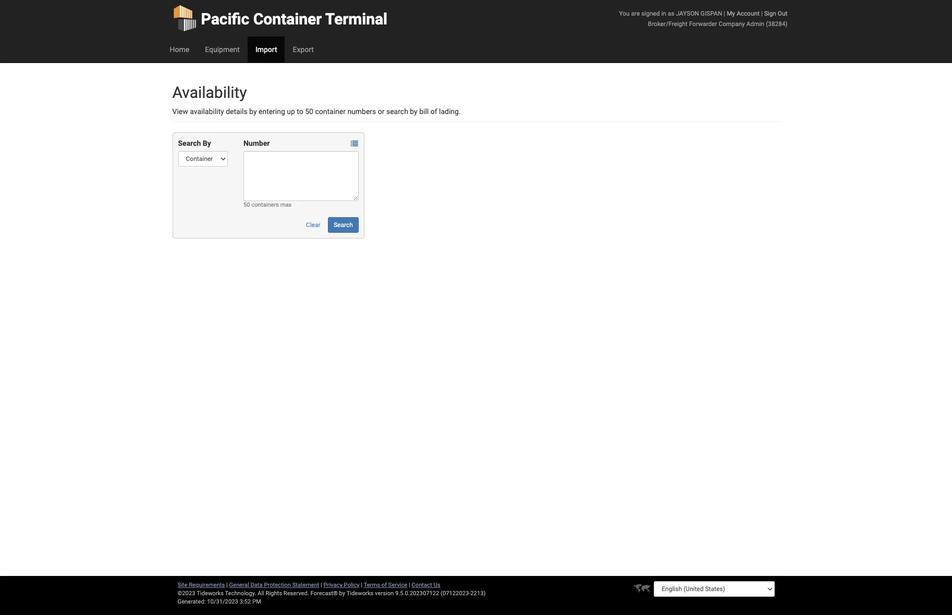 Task type: locate. For each thing, give the bounding box(es) containing it.
©2023 tideworks
[[178, 591, 224, 598]]

search button
[[328, 217, 359, 233]]

search left by
[[178, 139, 201, 148]]

search
[[386, 107, 408, 116]]

reserved.
[[284, 591, 309, 598]]

search for search by
[[178, 139, 201, 148]]

availability
[[190, 107, 224, 116]]

| up "9.5.0.202307122"
[[409, 583, 410, 589]]

search by
[[178, 139, 211, 148]]

1 vertical spatial search
[[334, 222, 353, 229]]

search
[[178, 139, 201, 148], [334, 222, 353, 229]]

search inside button
[[334, 222, 353, 229]]

0 horizontal spatial search
[[178, 139, 201, 148]]

contact
[[412, 583, 432, 589]]

of up version at bottom
[[382, 583, 387, 589]]

are
[[631, 10, 640, 17]]

container
[[253, 10, 322, 28]]

number
[[244, 139, 270, 148]]

1 horizontal spatial by
[[339, 591, 345, 598]]

account
[[737, 10, 760, 17]]

service
[[388, 583, 407, 589]]

1 horizontal spatial 50
[[305, 107, 313, 116]]

| left my
[[724, 10, 725, 17]]

| left "general"
[[226, 583, 228, 589]]

admin
[[747, 20, 765, 28]]

0 vertical spatial 50
[[305, 107, 313, 116]]

(38284)
[[766, 20, 788, 28]]

equipment
[[205, 45, 240, 54]]

|
[[724, 10, 725, 17], [761, 10, 763, 17], [226, 583, 228, 589], [321, 583, 322, 589], [361, 583, 362, 589], [409, 583, 410, 589]]

site
[[178, 583, 187, 589]]

up
[[287, 107, 295, 116]]

contact us link
[[412, 583, 440, 589]]

of right bill
[[431, 107, 437, 116]]

view
[[172, 107, 188, 116]]

terminal
[[325, 10, 388, 28]]

export
[[293, 45, 314, 54]]

max
[[280, 202, 292, 209]]

by inside site requirements | general data protection statement | privacy policy | terms of service | contact us ©2023 tideworks technology. all rights reserved. forecast® by tideworks version 9.5.0.202307122 (07122023-2213) generated: 10/31/2023 3:52 pm
[[339, 591, 345, 598]]

50 right to
[[305, 107, 313, 116]]

0 horizontal spatial of
[[382, 583, 387, 589]]

of
[[431, 107, 437, 116], [382, 583, 387, 589]]

tideworks
[[347, 591, 374, 598]]

my
[[727, 10, 735, 17]]

pacific container terminal
[[201, 10, 388, 28]]

signed
[[642, 10, 660, 17]]

50 left containers
[[244, 202, 250, 209]]

50
[[305, 107, 313, 116], [244, 202, 250, 209]]

requirements
[[189, 583, 225, 589]]

generated:
[[178, 599, 206, 606]]

0 vertical spatial of
[[431, 107, 437, 116]]

(07122023-
[[441, 591, 471, 598]]

pacific container terminal link
[[172, 0, 388, 37]]

pacific
[[201, 10, 249, 28]]

by down privacy policy link
[[339, 591, 345, 598]]

by
[[249, 107, 257, 116], [410, 107, 418, 116], [339, 591, 345, 598]]

by left bill
[[410, 107, 418, 116]]

bill
[[419, 107, 429, 116]]

1 vertical spatial of
[[382, 583, 387, 589]]

jayson
[[676, 10, 699, 17]]

0 horizontal spatial 50
[[244, 202, 250, 209]]

0 vertical spatial search
[[178, 139, 201, 148]]

by right the details
[[249, 107, 257, 116]]

| up forecast®
[[321, 583, 322, 589]]

clear
[[306, 222, 320, 229]]

availability
[[172, 83, 247, 102]]

1 horizontal spatial search
[[334, 222, 353, 229]]

export button
[[285, 37, 322, 63]]

search right clear "button"
[[334, 222, 353, 229]]

all
[[258, 591, 264, 598]]



Task type: vqa. For each thing, say whether or not it's contained in the screenshot.
technology.
yes



Task type: describe. For each thing, give the bounding box(es) containing it.
2 horizontal spatial by
[[410, 107, 418, 116]]

as
[[668, 10, 675, 17]]

in
[[662, 10, 666, 17]]

Number text field
[[244, 151, 359, 201]]

2213)
[[471, 591, 486, 598]]

details
[[226, 107, 248, 116]]

you are signed in as jayson gispan | my account | sign out broker/freight forwarder company admin (38284)
[[619, 10, 788, 28]]

privacy policy link
[[324, 583, 360, 589]]

or
[[378, 107, 385, 116]]

rights
[[266, 591, 282, 598]]

| up tideworks
[[361, 583, 362, 589]]

data
[[251, 583, 263, 589]]

protection
[[264, 583, 291, 589]]

equipment button
[[197, 37, 248, 63]]

| left sign
[[761, 10, 763, 17]]

view availability details by entering up to 50 container numbers or search by bill of lading.
[[172, 107, 461, 116]]

forecast®
[[311, 591, 338, 598]]

sign out link
[[764, 10, 788, 17]]

show list image
[[351, 140, 358, 148]]

my account link
[[727, 10, 760, 17]]

site requirements link
[[178, 583, 225, 589]]

entering
[[259, 107, 285, 116]]

technology.
[[225, 591, 256, 598]]

site requirements | general data protection statement | privacy policy | terms of service | contact us ©2023 tideworks technology. all rights reserved. forecast® by tideworks version 9.5.0.202307122 (07122023-2213) generated: 10/31/2023 3:52 pm
[[178, 583, 486, 606]]

general data protection statement link
[[229, 583, 319, 589]]

privacy
[[324, 583, 343, 589]]

1 vertical spatial 50
[[244, 202, 250, 209]]

version
[[375, 591, 394, 598]]

9.5.0.202307122
[[395, 591, 439, 598]]

import button
[[248, 37, 285, 63]]

statement
[[292, 583, 319, 589]]

gispan
[[701, 10, 722, 17]]

containers
[[252, 202, 279, 209]]

home
[[170, 45, 189, 54]]

terms
[[364, 583, 380, 589]]

company
[[719, 20, 745, 28]]

of inside site requirements | general data protection statement | privacy policy | terms of service | contact us ©2023 tideworks technology. all rights reserved. forecast® by tideworks version 9.5.0.202307122 (07122023-2213) generated: 10/31/2023 3:52 pm
[[382, 583, 387, 589]]

out
[[778, 10, 788, 17]]

general
[[229, 583, 249, 589]]

0 horizontal spatial by
[[249, 107, 257, 116]]

clear button
[[300, 217, 326, 233]]

policy
[[344, 583, 360, 589]]

forwarder
[[689, 20, 717, 28]]

to
[[297, 107, 303, 116]]

1 horizontal spatial of
[[431, 107, 437, 116]]

50 containers max
[[244, 202, 292, 209]]

3:52
[[240, 599, 251, 606]]

numbers
[[348, 107, 376, 116]]

us
[[434, 583, 440, 589]]

pm
[[252, 599, 261, 606]]

you
[[619, 10, 630, 17]]

10/31/2023
[[207, 599, 238, 606]]

broker/freight
[[648, 20, 688, 28]]

sign
[[764, 10, 777, 17]]

container
[[315, 107, 346, 116]]

terms of service link
[[364, 583, 407, 589]]

search for search
[[334, 222, 353, 229]]

lading.
[[439, 107, 461, 116]]

import
[[256, 45, 277, 54]]

by
[[203, 139, 211, 148]]

home button
[[162, 37, 197, 63]]



